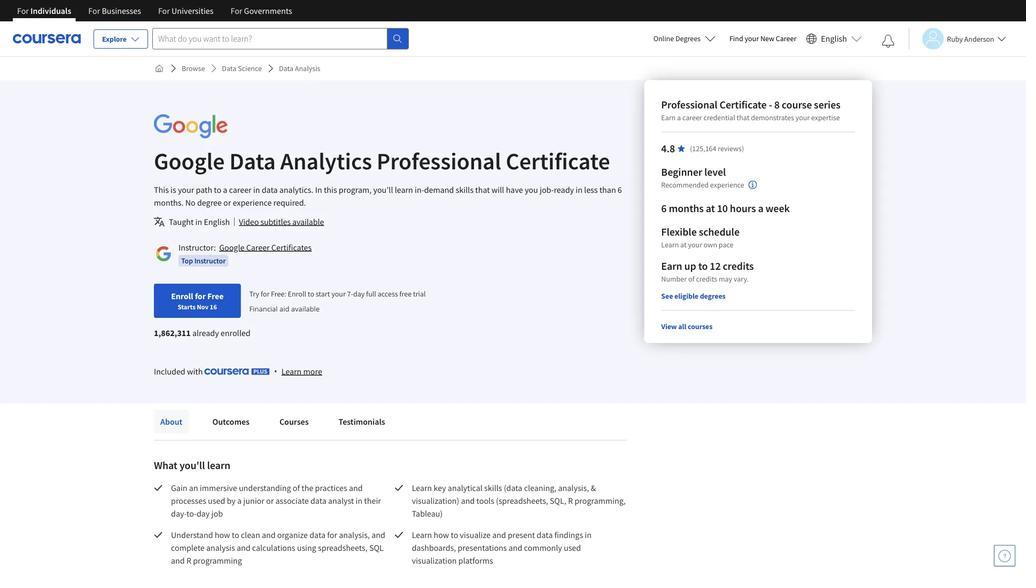 Task type: locate. For each thing, give the bounding box(es) containing it.
1 vertical spatial that
[[476, 185, 490, 195]]

enroll right free:
[[288, 289, 307, 299]]

google up path
[[154, 146, 225, 176]]

universities
[[172, 5, 214, 16]]

certificate up the credential
[[720, 98, 767, 112]]

0 vertical spatial english
[[822, 33, 848, 44]]

data science
[[222, 64, 262, 73]]

for inside try for free: enroll to start your 7-day full access free trial financial aid available
[[261, 289, 270, 299]]

0 horizontal spatial r
[[187, 556, 191, 566]]

1 horizontal spatial experience
[[711, 180, 745, 190]]

view all courses
[[662, 322, 713, 332]]

0 horizontal spatial how
[[215, 530, 230, 541]]

0 vertical spatial earn
[[662, 113, 676, 122]]

1 vertical spatial of
[[293, 483, 300, 494]]

tools
[[477, 496, 495, 507]]

7-
[[347, 289, 353, 299]]

used down findings
[[564, 543, 581, 554]]

and inside learn key analytical skills (data cleaning, analysis, & visualization) and tools (spreadsheets, sql, r programming, tableau)
[[461, 496, 475, 507]]

1 horizontal spatial certificate
[[720, 98, 767, 112]]

0 horizontal spatial learn
[[207, 459, 231, 473]]

for for governments
[[231, 5, 243, 16]]

learn up dashboards,
[[412, 530, 432, 541]]

for for enroll
[[195, 291, 206, 302]]

in right findings
[[585, 530, 592, 541]]

taught in english
[[169, 217, 230, 227]]

1 vertical spatial credits
[[697, 274, 718, 284]]

complete
[[171, 543, 205, 554]]

1 vertical spatial career
[[229, 185, 252, 195]]

1 vertical spatial at
[[681, 240, 687, 250]]

career up video
[[229, 185, 252, 195]]

0 horizontal spatial at
[[681, 240, 687, 250]]

google
[[154, 146, 225, 176], [219, 242, 245, 253]]

than
[[600, 185, 616, 195]]

your right find in the right of the page
[[745, 34, 760, 43]]

to left 12
[[699, 260, 708, 273]]

data inside understand how to clean and organize data for analysis, and complete analysis and calculations using spreadsheets, sql and r programming
[[310, 530, 326, 541]]

how up "analysis"
[[215, 530, 230, 541]]

6 right than
[[618, 185, 622, 195]]

1 horizontal spatial learn
[[395, 185, 413, 195]]

0 vertical spatial learn
[[395, 185, 413, 195]]

day left job
[[197, 509, 210, 519]]

processes
[[171, 496, 206, 507]]

certificate inside professional certificate - 8 course series earn a career credential that demonstrates your expertise
[[720, 98, 767, 112]]

r inside understand how to clean and organize data for analysis, and complete analysis and calculations using spreadsheets, sql and r programming
[[187, 556, 191, 566]]

course
[[782, 98, 813, 112]]

for left businesses
[[88, 5, 100, 16]]

expertise
[[812, 113, 841, 122]]

experience down level
[[711, 180, 745, 190]]

&
[[591, 483, 596, 494]]

r down complete
[[187, 556, 191, 566]]

data analysis
[[279, 64, 321, 73]]

day inside gain an immersive understanding of the practices and processes used by a junior or associate data analyst in their day-to-day job
[[197, 509, 210, 519]]

credential
[[704, 113, 736, 122]]

learn inside learn how to visualize and present data findings in dashboards, presentations and commonly used visualization platforms
[[412, 530, 432, 541]]

organize
[[277, 530, 308, 541]]

earn up 4.8
[[662, 113, 676, 122]]

what
[[154, 459, 178, 473]]

your left 7-
[[332, 289, 346, 299]]

for for try
[[261, 289, 270, 299]]

1 vertical spatial career
[[246, 242, 270, 253]]

to for earn up to 12 credits
[[699, 260, 708, 273]]

0 horizontal spatial day
[[197, 509, 210, 519]]

1 vertical spatial english
[[204, 217, 230, 227]]

of inside gain an immersive understanding of the practices and processes used by a junior or associate data analyst in their day-to-day job
[[293, 483, 300, 494]]

at left 10
[[706, 202, 716, 215]]

courses
[[688, 322, 713, 332]]

at down flexible
[[681, 240, 687, 250]]

of down up
[[689, 274, 695, 284]]

enroll up starts
[[171, 291, 193, 302]]

0 vertical spatial career
[[683, 113, 703, 122]]

english inside button
[[822, 33, 848, 44]]

video
[[239, 217, 259, 227]]

0 horizontal spatial credits
[[697, 274, 718, 284]]

earn up number
[[662, 260, 683, 273]]

professional inside professional certificate - 8 course series earn a career credential that demonstrates your expertise
[[662, 98, 718, 112]]

for left universities
[[158, 5, 170, 16]]

all
[[679, 322, 687, 332]]

for right try
[[261, 289, 270, 299]]

you'll
[[374, 185, 393, 195]]

1 vertical spatial analysis,
[[339, 530, 370, 541]]

1 how from the left
[[215, 530, 230, 541]]

0 vertical spatial at
[[706, 202, 716, 215]]

0 horizontal spatial enroll
[[171, 291, 193, 302]]

1 vertical spatial day
[[197, 509, 210, 519]]

learn up immersive
[[207, 459, 231, 473]]

used up job
[[208, 496, 225, 507]]

career down video
[[246, 242, 270, 253]]

pace
[[719, 240, 734, 250]]

data up required.
[[262, 185, 278, 195]]

career
[[777, 34, 797, 43], [246, 242, 270, 253]]

What do you want to learn? text field
[[152, 28, 388, 49]]

1 vertical spatial skills
[[485, 483, 503, 494]]

your down course
[[796, 113, 810, 122]]

data down 'the'
[[311, 496, 327, 507]]

0 horizontal spatial skills
[[456, 185, 474, 195]]

banner navigation
[[9, 0, 301, 21]]

vary.
[[734, 274, 749, 284]]

and down the analytical
[[461, 496, 475, 507]]

career right 'new' in the top of the page
[[777, 34, 797, 43]]

skills right the demand
[[456, 185, 474, 195]]

1 vertical spatial used
[[564, 543, 581, 554]]

or inside gain an immersive understanding of the practices and processes used by a junior or associate data analyst in their day-to-day job
[[266, 496, 274, 507]]

outcomes
[[213, 417, 250, 427]]

learn right •
[[282, 366, 302, 377]]

0 vertical spatial experience
[[711, 180, 745, 190]]

how up dashboards,
[[434, 530, 449, 541]]

learn left key
[[412, 483, 432, 494]]

0 vertical spatial of
[[689, 274, 695, 284]]

job-
[[540, 185, 554, 195]]

0 horizontal spatial experience
[[233, 197, 272, 208]]

0 vertical spatial google
[[154, 146, 225, 176]]

1 vertical spatial or
[[266, 496, 274, 507]]

a right by on the bottom
[[237, 496, 242, 507]]

at inside flexible schedule learn at your own pace
[[681, 240, 687, 250]]

earn inside professional certificate - 8 course series earn a career credential that demonstrates your expertise
[[662, 113, 676, 122]]

already
[[193, 328, 219, 339]]

to for understand how to clean and organize data for analysis, and complete analysis and calculations using spreadsheets, sql and r programming
[[232, 530, 239, 541]]

months.
[[154, 197, 184, 208]]

recommended
[[662, 180, 709, 190]]

google inside instructor: google career certificates top instructor
[[219, 242, 245, 253]]

None search field
[[152, 28, 409, 49]]

available right aid
[[291, 304, 320, 314]]

1 horizontal spatial or
[[266, 496, 274, 507]]

or right degree
[[224, 197, 231, 208]]

1 horizontal spatial professional
[[662, 98, 718, 112]]

for left individuals
[[17, 5, 29, 16]]

0 horizontal spatial certificate
[[506, 146, 611, 176]]

path
[[196, 185, 212, 195]]

learn
[[395, 185, 413, 195], [207, 459, 231, 473]]

0 horizontal spatial 6
[[618, 185, 622, 195]]

video subtitles available button
[[239, 216, 324, 228]]

how inside learn how to visualize and present data findings in dashboards, presentations and commonly used visualization platforms
[[434, 530, 449, 541]]

in
[[315, 185, 322, 195]]

and down complete
[[171, 556, 185, 566]]

science
[[238, 64, 262, 73]]

that left will
[[476, 185, 490, 195]]

0 vertical spatial professional
[[662, 98, 718, 112]]

google up instructor
[[219, 242, 245, 253]]

experience up video
[[233, 197, 272, 208]]

coursera plus image
[[205, 369, 270, 375]]

of left 'the'
[[293, 483, 300, 494]]

to-
[[187, 509, 197, 519]]

this
[[324, 185, 337, 195]]

you
[[525, 185, 538, 195]]

english button
[[802, 21, 867, 56]]

0 vertical spatial r
[[569, 496, 573, 507]]

to left start
[[308, 289, 314, 299]]

for up spreadsheets,
[[327, 530, 337, 541]]

or down the understanding on the left of the page
[[266, 496, 274, 507]]

1 vertical spatial 6
[[662, 202, 667, 215]]

r right sql,
[[569, 496, 573, 507]]

a inside this is your path to a career in data analytics. in this program, you'll learn in-demand skills that will have you job-ready in less than 6 months. no degree or experience required.
[[223, 185, 228, 195]]

visualization)
[[412, 496, 460, 507]]

1 horizontal spatial enroll
[[288, 289, 307, 299]]

cleaning,
[[524, 483, 557, 494]]

credits down earn up to 12 credits
[[697, 274, 718, 284]]

0 horizontal spatial or
[[224, 197, 231, 208]]

that
[[737, 113, 750, 122], [476, 185, 490, 195]]

6 left the months
[[662, 202, 667, 215]]

0 horizontal spatial career
[[246, 242, 270, 253]]

learn down flexible
[[662, 240, 679, 250]]

analysis, up spreadsheets,
[[339, 530, 370, 541]]

certificate up ready
[[506, 146, 611, 176]]

and down clean
[[237, 543, 251, 554]]

google data analytics professional certificate
[[154, 146, 611, 176]]

data up using
[[310, 530, 326, 541]]

1 earn from the top
[[662, 113, 676, 122]]

credits up vary.
[[723, 260, 754, 273]]

0 horizontal spatial that
[[476, 185, 490, 195]]

required.
[[274, 197, 306, 208]]

how inside understand how to clean and organize data for analysis, and complete analysis and calculations using spreadsheets, sql and r programming
[[215, 530, 230, 541]]

skills up 'tools'
[[485, 483, 503, 494]]

individuals
[[31, 5, 71, 16]]

enroll inside enroll for free starts nov 16
[[171, 291, 193, 302]]

enroll
[[288, 289, 307, 299], [171, 291, 193, 302]]

platforms
[[459, 556, 494, 566]]

0 horizontal spatial of
[[293, 483, 300, 494]]

series
[[815, 98, 841, 112]]

to left 'visualize'
[[451, 530, 459, 541]]

available
[[293, 217, 324, 227], [291, 304, 320, 314]]

in left the "their"
[[356, 496, 363, 507]]

0 vertical spatial skills
[[456, 185, 474, 195]]

career left the credential
[[683, 113, 703, 122]]

testimonials link
[[332, 410, 392, 434]]

to for learn how to visualize and present data findings in dashboards, presentations and commonly used visualization platforms
[[451, 530, 459, 541]]

financial
[[249, 304, 278, 314]]

or inside this is your path to a career in data analytics. in this program, you'll learn in-demand skills that will have you job-ready in less than 6 months. no degree or experience required.
[[224, 197, 231, 208]]

professional up the credential
[[662, 98, 718, 112]]

skills inside this is your path to a career in data analytics. in this program, you'll learn in-demand skills that will have you job-ready in less than 6 months. no degree or experience required.
[[456, 185, 474, 195]]

0 vertical spatial analysis,
[[559, 483, 590, 494]]

1 horizontal spatial r
[[569, 496, 573, 507]]

available down required.
[[293, 217, 324, 227]]

a right path
[[223, 185, 228, 195]]

key
[[434, 483, 446, 494]]

degree
[[197, 197, 222, 208]]

1 horizontal spatial day
[[353, 289, 365, 299]]

to inside try for free: enroll to start your 7-day full access free trial financial aid available
[[308, 289, 314, 299]]

outcomes link
[[206, 410, 256, 434]]

and down present
[[509, 543, 523, 554]]

view all courses link
[[662, 322, 713, 332]]

skills
[[456, 185, 474, 195], [485, 483, 503, 494]]

0 horizontal spatial professional
[[377, 146, 502, 176]]

data inside this is your path to a career in data analytics. in this program, you'll learn in-demand skills that will have you job-ready in less than 6 months. no degree or experience required.
[[262, 185, 278, 195]]

1 horizontal spatial skills
[[485, 483, 503, 494]]

explore button
[[94, 29, 148, 49]]

3 for from the left
[[158, 5, 170, 16]]

professional up the demand
[[377, 146, 502, 176]]

try
[[249, 289, 259, 299]]

testimonials
[[339, 417, 385, 427]]

1 vertical spatial earn
[[662, 260, 683, 273]]

learn inside learn key analytical skills (data cleaning, analysis, & visualization) and tools (spreadsheets, sql, r programming, tableau)
[[412, 483, 432, 494]]

commonly
[[524, 543, 563, 554]]

programming,
[[575, 496, 626, 507]]

1 horizontal spatial for
[[261, 289, 270, 299]]

to inside learn how to visualize and present data findings in dashboards, presentations and commonly used visualization platforms
[[451, 530, 459, 541]]

and up analyst
[[349, 483, 363, 494]]

beginner level
[[662, 166, 727, 179]]

your left own at the right top of page
[[689, 240, 703, 250]]

0 horizontal spatial career
[[229, 185, 252, 195]]

0 vertical spatial career
[[777, 34, 797, 43]]

in inside gain an immersive understanding of the practices and processes used by a junior or associate data analyst in their day-to-day job
[[356, 496, 363, 507]]

access
[[378, 289, 398, 299]]

data up commonly
[[537, 530, 553, 541]]

1 vertical spatial professional
[[377, 146, 502, 176]]

2 horizontal spatial for
[[327, 530, 337, 541]]

for for individuals
[[17, 5, 29, 16]]

1 for from the left
[[17, 5, 29, 16]]

analyst
[[328, 496, 354, 507]]

1 horizontal spatial that
[[737, 113, 750, 122]]

for left "governments"
[[231, 5, 243, 16]]

1 horizontal spatial career
[[683, 113, 703, 122]]

to inside this is your path to a career in data analytics. in this program, you'll learn in-demand skills that will have you job-ready in less than 6 months. no degree or experience required.
[[214, 185, 222, 195]]

1 horizontal spatial credits
[[723, 260, 754, 273]]

google career certificates image
[[156, 246, 172, 262]]

you'll
[[180, 459, 205, 473]]

6 inside this is your path to a career in data analytics. in this program, you'll learn in-demand skills that will have you job-ready in less than 6 months. no degree or experience required.
[[618, 185, 622, 195]]

enrolled
[[221, 328, 251, 339]]

full
[[366, 289, 376, 299]]

analysis, inside learn key analytical skills (data cleaning, analysis, & visualization) and tools (spreadsheets, sql, r programming, tableau)
[[559, 483, 590, 494]]

0 vertical spatial certificate
[[720, 98, 767, 112]]

to right path
[[214, 185, 222, 195]]

0 horizontal spatial used
[[208, 496, 225, 507]]

1 horizontal spatial english
[[822, 33, 848, 44]]

1 horizontal spatial analysis,
[[559, 483, 590, 494]]

to left clean
[[232, 530, 239, 541]]

a left the credential
[[678, 113, 681, 122]]

hours
[[731, 202, 757, 215]]

1 horizontal spatial how
[[434, 530, 449, 541]]

1 vertical spatial r
[[187, 556, 191, 566]]

credits
[[723, 260, 754, 273], [697, 274, 718, 284]]

0 horizontal spatial english
[[204, 217, 230, 227]]

0 vertical spatial that
[[737, 113, 750, 122]]

eligible
[[675, 291, 699, 301]]

2 for from the left
[[88, 5, 100, 16]]

0 vertical spatial day
[[353, 289, 365, 299]]

a inside gain an immersive understanding of the practices and processes used by a junior or associate data analyst in their day-to-day job
[[237, 496, 242, 507]]

1 vertical spatial available
[[291, 304, 320, 314]]

analysis, left &
[[559, 483, 590, 494]]

ruby anderson button
[[909, 28, 1007, 49]]

used inside learn how to visualize and present data findings in dashboards, presentations and commonly used visualization platforms
[[564, 543, 581, 554]]

for businesses
[[88, 5, 141, 16]]

1 vertical spatial google
[[219, 242, 245, 253]]

0 horizontal spatial analysis,
[[339, 530, 370, 541]]

to inside understand how to clean and organize data for analysis, and complete analysis and calculations using spreadsheets, sql and r programming
[[232, 530, 239, 541]]

and up "calculations"
[[262, 530, 276, 541]]

day left full
[[353, 289, 365, 299]]

a left week at the top right of the page
[[759, 202, 764, 215]]

learn inside • learn more
[[282, 366, 302, 377]]

1 horizontal spatial career
[[777, 34, 797, 43]]

1 horizontal spatial used
[[564, 543, 581, 554]]

experience inside this is your path to a career in data analytics. in this program, you'll learn in-demand skills that will have you job-ready in less than 6 months. no degree or experience required.
[[233, 197, 272, 208]]

for inside enroll for free starts nov 16
[[195, 291, 206, 302]]

2 how from the left
[[434, 530, 449, 541]]

1 horizontal spatial at
[[706, 202, 716, 215]]

1 horizontal spatial 6
[[662, 202, 667, 215]]

4 for from the left
[[231, 5, 243, 16]]

learn left in-
[[395, 185, 413, 195]]

0 vertical spatial 6
[[618, 185, 622, 195]]

used inside gain an immersive understanding of the practices and processes used by a junior or associate data analyst in their day-to-day job
[[208, 496, 225, 507]]

1 vertical spatial experience
[[233, 197, 272, 208]]

your right is
[[178, 185, 194, 195]]

0 vertical spatial available
[[293, 217, 324, 227]]

that right the credential
[[737, 113, 750, 122]]

week
[[766, 202, 790, 215]]

0 vertical spatial or
[[224, 197, 231, 208]]

0 vertical spatial used
[[208, 496, 225, 507]]

data inside learn how to visualize and present data findings in dashboards, presentations and commonly used visualization platforms
[[537, 530, 553, 541]]

0 horizontal spatial for
[[195, 291, 206, 302]]

for up the nov
[[195, 291, 206, 302]]

calculations
[[252, 543, 296, 554]]

at
[[706, 202, 716, 215], [681, 240, 687, 250]]



Task type: vqa. For each thing, say whether or not it's contained in the screenshot.
how related to Learn
yes



Task type: describe. For each thing, give the bounding box(es) containing it.
about
[[160, 417, 183, 427]]

enroll for free starts nov 16
[[171, 291, 224, 311]]

in up video
[[253, 185, 260, 195]]

available inside button
[[293, 217, 324, 227]]

no
[[185, 197, 196, 208]]

career inside instructor: google career certificates top instructor
[[246, 242, 270, 253]]

career inside this is your path to a career in data analytics. in this program, you'll learn in-demand skills that will have you job-ready in less than 6 months. no degree or experience required.
[[229, 185, 252, 195]]

enroll inside try for free: enroll to start your 7-day full access free trial financial aid available
[[288, 289, 307, 299]]

findings
[[555, 530, 584, 541]]

2 earn from the top
[[662, 260, 683, 273]]

your inside professional certificate - 8 course series earn a career credential that demonstrates your expertise
[[796, 113, 810, 122]]

less
[[585, 185, 598, 195]]

how for understand
[[215, 530, 230, 541]]

an
[[189, 483, 198, 494]]

analysis, inside understand how to clean and organize data for analysis, and complete analysis and calculations using spreadsheets, sql and r programming
[[339, 530, 370, 541]]

in left 'less'
[[576, 185, 583, 195]]

(spreadsheets,
[[496, 496, 549, 507]]

trial
[[413, 289, 426, 299]]

flexible
[[662, 225, 697, 239]]

learn more link
[[282, 365, 322, 378]]

aid
[[280, 304, 290, 314]]

for inside understand how to clean and organize data for analysis, and complete analysis and calculations using spreadsheets, sql and r programming
[[327, 530, 337, 541]]

day-
[[171, 509, 187, 519]]

anderson
[[965, 34, 995, 44]]

for for universities
[[158, 5, 170, 16]]

1 vertical spatial learn
[[207, 459, 231, 473]]

in inside learn how to visualize and present data findings in dashboards, presentations and commonly used visualization platforms
[[585, 530, 592, 541]]

and up presentations
[[493, 530, 506, 541]]

analysis
[[206, 543, 235, 554]]

your inside flexible schedule learn at your own pace
[[689, 240, 703, 250]]

this
[[154, 185, 169, 195]]

associate
[[276, 496, 309, 507]]

visualize
[[460, 530, 491, 541]]

day inside try for free: enroll to start your 7-day full access free trial financial aid available
[[353, 289, 365, 299]]

analytics.
[[280, 185, 314, 195]]

nov
[[197, 303, 209, 311]]

view
[[662, 322, 677, 332]]

home image
[[155, 64, 164, 73]]

level
[[705, 166, 727, 179]]

learn key analytical skills (data cleaning, analysis, & visualization) and tools (spreadsheets, sql, r programming, tableau)
[[412, 483, 628, 519]]

schedule
[[699, 225, 740, 239]]

learn inside flexible schedule learn at your own pace
[[662, 240, 679, 250]]

financial aid available button
[[249, 304, 320, 314]]

a inside professional certificate - 8 course series earn a career credential that demonstrates your expertise
[[678, 113, 681, 122]]

that inside this is your path to a career in data analytics. in this program, you'll learn in-demand skills that will have you job-ready in less than 6 months. no degree or experience required.
[[476, 185, 490, 195]]

recommended experience
[[662, 180, 745, 190]]

subtitles
[[261, 217, 291, 227]]

understand
[[171, 530, 213, 541]]

for governments
[[231, 5, 292, 16]]

with
[[187, 366, 203, 377]]

google image
[[154, 114, 228, 139]]

businesses
[[102, 5, 141, 16]]

your inside this is your path to a career in data analytics. in this program, you'll learn in-demand skills that will have you job-ready in less than 6 months. no degree or experience required.
[[178, 185, 194, 195]]

how for learn
[[434, 530, 449, 541]]

4.8
[[662, 142, 676, 155]]

spreadsheets,
[[318, 543, 368, 554]]

help center image
[[999, 550, 1012, 563]]

video subtitles available
[[239, 217, 324, 227]]

that inside professional certificate - 8 course series earn a career credential that demonstrates your expertise
[[737, 113, 750, 122]]

available inside try for free: enroll to start your 7-day full access free trial financial aid available
[[291, 304, 320, 314]]

clean
[[241, 530, 260, 541]]

and up sql
[[372, 530, 386, 541]]

new
[[761, 34, 775, 43]]

show notifications image
[[883, 35, 895, 48]]

included with
[[154, 366, 205, 377]]

ready
[[554, 185, 574, 195]]

presentations
[[458, 543, 507, 554]]

number of credits may vary.
[[662, 274, 749, 284]]

beginner
[[662, 166, 703, 179]]

start
[[316, 289, 330, 299]]

courses
[[280, 417, 309, 427]]

1 vertical spatial certificate
[[506, 146, 611, 176]]

r inside learn key analytical skills (data cleaning, analysis, & visualization) and tools (spreadsheets, sql, r programming, tableau)
[[569, 496, 573, 507]]

(data
[[504, 483, 523, 494]]

degrees
[[676, 34, 701, 43]]

data for data science
[[222, 64, 237, 73]]

online degrees button
[[645, 27, 725, 50]]

find
[[730, 34, 744, 43]]

understand how to clean and organize data for analysis, and complete analysis and calculations using spreadsheets, sql and r programming
[[171, 530, 387, 566]]

coursera image
[[13, 30, 81, 47]]

own
[[704, 240, 718, 250]]

see eligible degrees
[[662, 291, 726, 301]]

• learn more
[[274, 366, 322, 377]]

and inside gain an immersive understanding of the practices and processes used by a junior or associate data analyst in their day-to-day job
[[349, 483, 363, 494]]

data for data analysis
[[279, 64, 294, 73]]

google career certificates link
[[219, 242, 312, 253]]

1 horizontal spatial of
[[689, 274, 695, 284]]

see eligible degrees button
[[662, 291, 726, 302]]

demonstrates
[[752, 113, 795, 122]]

free
[[208, 291, 224, 302]]

visualization
[[412, 556, 457, 566]]

flexible schedule learn at your own pace
[[662, 225, 740, 250]]

find your new career link
[[725, 32, 802, 45]]

skills inside learn key analytical skills (data cleaning, analysis, & visualization) and tools (spreadsheets, sql, r programming, tableau)
[[485, 483, 503, 494]]

career inside professional certificate - 8 course series earn a career credential that demonstrates your expertise
[[683, 113, 703, 122]]

for for businesses
[[88, 5, 100, 16]]

data inside gain an immersive understanding of the practices and processes used by a junior or associate data analyst in their day-to-day job
[[311, 496, 327, 507]]

more
[[304, 366, 322, 377]]

ruby anderson
[[948, 34, 995, 44]]

job
[[212, 509, 223, 519]]

immersive
[[200, 483, 237, 494]]

certificates
[[272, 242, 312, 253]]

tableau)
[[412, 509, 443, 519]]

sql,
[[550, 496, 567, 507]]

programming
[[193, 556, 242, 566]]

reviews)
[[718, 144, 745, 154]]

online
[[654, 34, 675, 43]]

analysis
[[295, 64, 321, 73]]

for universities
[[158, 5, 214, 16]]

in right taught
[[196, 217, 202, 227]]

the
[[302, 483, 314, 494]]

information about difficulty level pre-requisites. image
[[749, 181, 758, 189]]

starts
[[178, 303, 196, 311]]

learn inside this is your path to a career in data analytics. in this program, you'll learn in-demand skills that will have you job-ready in less than 6 months. no degree or experience required.
[[395, 185, 413, 195]]

0 vertical spatial credits
[[723, 260, 754, 273]]

browse
[[182, 64, 205, 73]]

months
[[669, 202, 704, 215]]

taught
[[169, 217, 194, 227]]

your inside try for free: enroll to start your 7-day full access free trial financial aid available
[[332, 289, 346, 299]]



